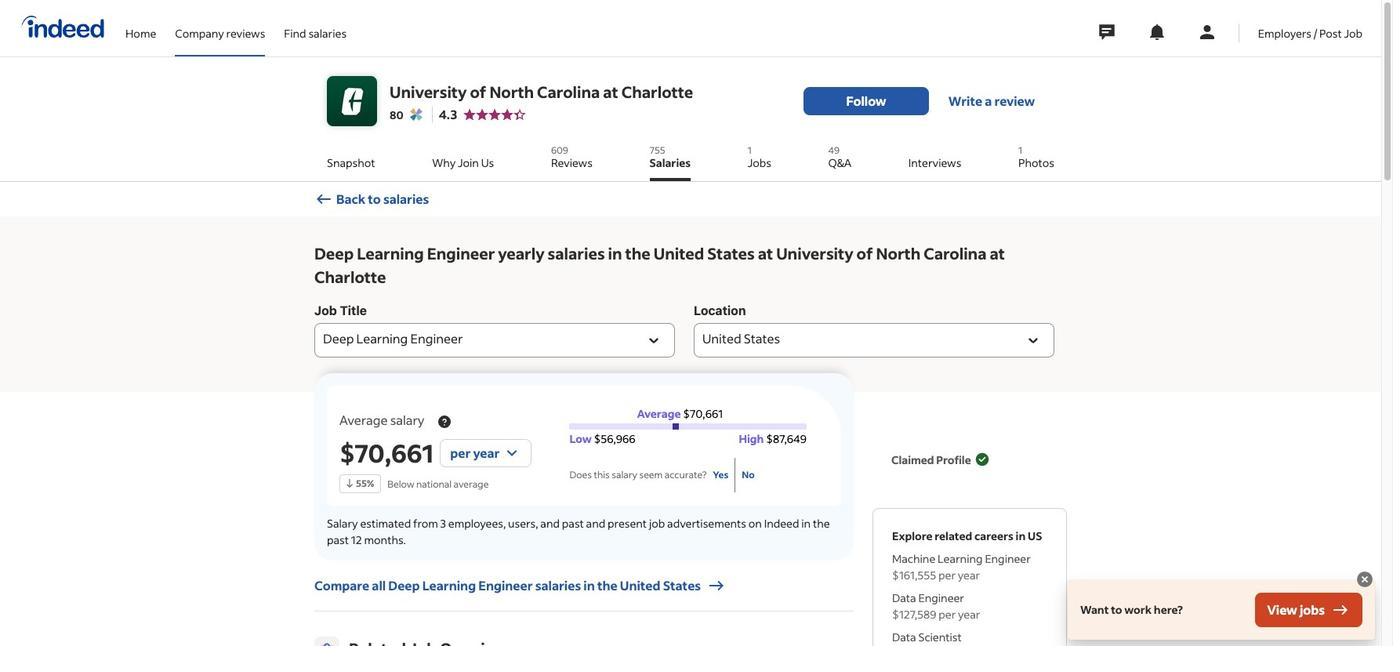 Task type: describe. For each thing, give the bounding box(es) containing it.
2 horizontal spatial at
[[990, 243, 1005, 263]]

$161,555 per year link
[[892, 567, 1047, 583]]

the inside deep learning engineer yearly salaries in the united states at university of north carolina at charlotte
[[625, 243, 651, 263]]

find salaries
[[284, 25, 347, 40]]

2 vertical spatial united
[[620, 577, 661, 593]]

snapshot
[[327, 155, 375, 170]]

0 vertical spatial $70,661
[[683, 406, 723, 421]]

post
[[1320, 25, 1342, 40]]

1 jobs
[[748, 144, 771, 170]]

university inside deep learning engineer yearly salaries in the united states at university of north carolina at charlotte
[[776, 243, 853, 263]]

in inside explore related careers in us machine learning engineer $161,555 per year data engineer $127,589 per year data scientist
[[1016, 528, 1026, 543]]

snapshot link
[[327, 139, 375, 181]]

$87,649
[[766, 432, 807, 446]]

want to work here?
[[1080, 602, 1183, 617]]

months.
[[364, 532, 406, 547]]

$127,589 per year link
[[892, 606, 1047, 623]]

0 vertical spatial charlotte
[[622, 81, 693, 102]]

1 and from the left
[[540, 516, 560, 531]]

employees,
[[448, 516, 506, 531]]

average for average salary
[[339, 412, 388, 428]]

users,
[[508, 516, 538, 531]]

notifications unread count 0 image
[[1148, 23, 1166, 42]]

high
[[739, 432, 764, 446]]

0 horizontal spatial university
[[390, 81, 467, 102]]

back to salaries link
[[314, 182, 429, 216]]

find salaries link
[[284, 0, 347, 53]]

present
[[608, 516, 647, 531]]

follow
[[846, 93, 886, 109]]

write a review link
[[929, 87, 1055, 115]]

back
[[336, 191, 365, 207]]

carolina inside deep learning engineer yearly salaries in the united states at university of north carolina at charlotte
[[924, 243, 987, 263]]

1 for jobs
[[748, 144, 752, 156]]

2 data from the top
[[892, 630, 916, 644]]

1 horizontal spatial at
[[758, 243, 773, 263]]

jobs
[[1300, 601, 1325, 618]]

755
[[650, 144, 665, 156]]

charlotte inside deep learning engineer yearly salaries in the united states at university of north carolina at charlotte
[[314, 267, 386, 287]]

write
[[949, 93, 982, 109]]

employers
[[1258, 25, 1312, 40]]

data engineer link
[[892, 590, 1047, 606]]

average
[[454, 478, 489, 490]]

deep learning engineer yearly salaries in the united states at university of north carolina at charlotte
[[314, 243, 1005, 287]]

advertisements
[[667, 516, 746, 531]]

indeed
[[764, 516, 799, 531]]

no
[[742, 469, 755, 481]]

low $56,966
[[570, 432, 635, 446]]

home link
[[125, 0, 156, 53]]

per year
[[450, 445, 500, 461]]

this
[[594, 469, 610, 481]]

company reviews link
[[175, 0, 265, 53]]

home
[[125, 25, 156, 40]]

1 vertical spatial per
[[939, 568, 956, 583]]

explore related careers in us machine learning engineer $161,555 per year data engineer $127,589 per year data scientist
[[892, 528, 1042, 644]]

north inside deep learning engineer yearly salaries in the united states at university of north carolina at charlotte
[[876, 243, 921, 263]]

why join us link
[[432, 139, 494, 181]]

2 vertical spatial states
[[663, 577, 701, 593]]

scientist
[[918, 630, 962, 644]]

engineer inside deep learning engineer yearly salaries in the united states at university of north carolina at charlotte
[[427, 243, 495, 263]]

photos
[[1018, 155, 1054, 170]]

machine learning engineer link
[[892, 550, 1047, 567]]

national
[[416, 478, 452, 490]]

seem
[[639, 469, 663, 481]]

data scientist link
[[892, 629, 1047, 645]]

49 q&a
[[828, 144, 852, 170]]

0 horizontal spatial job
[[314, 303, 337, 318]]

year inside popup button
[[473, 445, 500, 461]]

the inside 'compare all deep learning engineer salaries in the united states' link
[[597, 577, 618, 593]]

salaries inside back to salaries link
[[383, 191, 429, 207]]

find
[[284, 25, 306, 40]]

/
[[1314, 25, 1317, 40]]

3
[[440, 516, 446, 531]]

join
[[458, 155, 479, 170]]

deep for deep learning engineer
[[323, 331, 354, 347]]

1 vertical spatial year
[[958, 568, 980, 583]]

interviews
[[909, 155, 962, 170]]

all
[[372, 577, 386, 593]]

55%
[[356, 477, 374, 489]]

1 vertical spatial past
[[327, 532, 349, 547]]

explore
[[892, 528, 933, 543]]

review
[[995, 93, 1035, 109]]

title
[[340, 303, 367, 318]]

average for average $70,661
[[637, 406, 681, 421]]

a
[[985, 93, 992, 109]]

messages unread count 0 image
[[1097, 16, 1117, 48]]

does
[[570, 469, 592, 481]]

609 reviews
[[551, 144, 593, 170]]

learning inside explore related careers in us machine learning engineer $161,555 per year data engineer $127,589 per year data scientist
[[938, 551, 983, 566]]

view
[[1267, 601, 1297, 618]]

company reviews
[[175, 25, 265, 40]]

salaries inside the find salaries link
[[308, 25, 347, 40]]

1 vertical spatial states
[[744, 331, 780, 347]]

compare
[[314, 577, 369, 593]]

close image
[[1356, 570, 1374, 589]]

low
[[570, 432, 592, 446]]

related
[[935, 528, 972, 543]]

us
[[1028, 528, 1042, 543]]

salary estimated from 3 employees, users, and past and present job advertisements on indeed in the past 12 months.
[[327, 516, 830, 547]]

view jobs
[[1267, 601, 1325, 618]]

follow button
[[804, 87, 929, 115]]



Task type: vqa. For each thing, say whether or not it's contained in the screenshot.
bottommost $18
no



Task type: locate. For each thing, give the bounding box(es) containing it.
1 vertical spatial deep
[[323, 331, 354, 347]]

0 vertical spatial of
[[470, 81, 486, 102]]

why join us
[[432, 155, 494, 170]]

0 horizontal spatial the
[[597, 577, 618, 593]]

yes
[[713, 469, 729, 481]]

work
[[1125, 602, 1152, 617]]

salaries
[[650, 155, 691, 170]]

1 inside 1 photos
[[1018, 144, 1022, 156]]

job
[[1344, 25, 1363, 40], [314, 303, 337, 318]]

why
[[432, 155, 456, 170]]

2 vertical spatial the
[[597, 577, 618, 593]]

1 vertical spatial united
[[702, 331, 741, 347]]

0 vertical spatial carolina
[[537, 81, 600, 102]]

charlotte up the 755
[[622, 81, 693, 102]]

2 1 from the left
[[1018, 144, 1022, 156]]

1 vertical spatial university
[[776, 243, 853, 263]]

0 horizontal spatial charlotte
[[314, 267, 386, 287]]

average up the seem
[[637, 406, 681, 421]]

1 horizontal spatial and
[[586, 516, 605, 531]]

data up $127,589
[[892, 590, 916, 605]]

want
[[1080, 602, 1109, 617]]

per down machine learning engineer link
[[939, 568, 956, 583]]

university
[[390, 81, 467, 102], [776, 243, 853, 263]]

average salary
[[339, 412, 425, 428]]

average $70,661
[[637, 406, 723, 421]]

0 horizontal spatial average
[[339, 412, 388, 428]]

0 horizontal spatial 1
[[748, 144, 752, 156]]

states inside deep learning engineer yearly salaries in the united states at university of north carolina at charlotte
[[707, 243, 755, 263]]

united inside deep learning engineer yearly salaries in the united states at university of north carolina at charlotte
[[654, 243, 704, 263]]

salaries right back
[[383, 191, 429, 207]]

$70,661 up accurate?
[[683, 406, 723, 421]]

back to salaries
[[336, 191, 429, 207]]

accurate?
[[665, 469, 707, 481]]

in inside salary estimated from 3 employees, users, and past and present job advertisements on indeed in the past 12 months.
[[801, 516, 811, 531]]

and left present
[[586, 516, 605, 531]]

1 horizontal spatial job
[[1344, 25, 1363, 40]]

charlotte up 'title'
[[314, 267, 386, 287]]

compare all deep learning engineer salaries in the united states
[[314, 577, 701, 593]]

1 horizontal spatial carolina
[[924, 243, 987, 263]]

states down location
[[744, 331, 780, 347]]

charlotte
[[622, 81, 693, 102], [314, 267, 386, 287]]

job
[[649, 516, 665, 531]]

per inside popup button
[[450, 445, 471, 461]]

salaries down salary estimated from 3 employees, users, and past and present job advertisements on indeed in the past 12 months. at the bottom of the page
[[535, 577, 581, 593]]

compare all deep learning engineer salaries in the united states link
[[314, 570, 726, 601]]

0 horizontal spatial and
[[540, 516, 560, 531]]

states up location
[[707, 243, 755, 263]]

0 horizontal spatial at
[[603, 81, 618, 102]]

0 vertical spatial the
[[625, 243, 651, 263]]

salaries inside 'compare all deep learning engineer salaries in the united states' link
[[535, 577, 581, 593]]

from
[[413, 516, 438, 531]]

estimated
[[360, 516, 411, 531]]

year down data engineer link
[[958, 607, 980, 622]]

in inside deep learning engineer yearly salaries in the united states at university of north carolina at charlotte
[[608, 243, 622, 263]]

job left 'title'
[[314, 303, 337, 318]]

salaries
[[308, 25, 347, 40], [383, 191, 429, 207], [548, 243, 605, 263], [535, 577, 581, 593]]

to for want
[[1111, 602, 1122, 617]]

and right users,
[[540, 516, 560, 531]]

0 vertical spatial united
[[654, 243, 704, 263]]

high $87,649
[[739, 432, 807, 446]]

2 horizontal spatial the
[[813, 516, 830, 531]]

past down the does
[[562, 516, 584, 531]]

0 vertical spatial salary
[[390, 412, 425, 428]]

0 vertical spatial per
[[450, 445, 471, 461]]

1 vertical spatial charlotte
[[314, 267, 386, 287]]

location
[[694, 303, 746, 318]]

755 salaries
[[650, 144, 691, 170]]

2 vertical spatial per
[[939, 607, 956, 622]]

per up scientist
[[939, 607, 956, 622]]

united up location
[[654, 243, 704, 263]]

1 horizontal spatial past
[[562, 516, 584, 531]]

to
[[368, 191, 381, 207], [1111, 602, 1122, 617]]

49
[[828, 144, 840, 156]]

0 horizontal spatial carolina
[[537, 81, 600, 102]]

yes button
[[707, 458, 735, 493]]

jobs
[[748, 155, 771, 170]]

united down present
[[620, 577, 661, 593]]

salary
[[327, 516, 358, 531]]

claimed profile button
[[891, 442, 990, 477]]

salary
[[390, 412, 425, 428], [612, 469, 637, 481]]

0 horizontal spatial salary
[[390, 412, 425, 428]]

per year button
[[440, 439, 532, 468]]

salaries right yearly
[[548, 243, 605, 263]]

1 inside the 1 jobs
[[748, 144, 752, 156]]

1 vertical spatial salary
[[612, 469, 637, 481]]

to left work in the bottom right of the page
[[1111, 602, 1122, 617]]

average up 55%
[[339, 412, 388, 428]]

past
[[562, 516, 584, 531], [327, 532, 349, 547]]

year
[[473, 445, 500, 461], [958, 568, 980, 583], [958, 607, 980, 622]]

1 horizontal spatial of
[[857, 243, 873, 263]]

0 vertical spatial data
[[892, 590, 916, 605]]

united
[[654, 243, 704, 263], [702, 331, 741, 347], [620, 577, 661, 593]]

0 vertical spatial year
[[473, 445, 500, 461]]

1 horizontal spatial north
[[876, 243, 921, 263]]

per up average
[[450, 445, 471, 461]]

account image
[[1198, 23, 1217, 42]]

united down location
[[702, 331, 741, 347]]

1 horizontal spatial 1
[[1018, 144, 1022, 156]]

1 vertical spatial $70,661
[[339, 437, 434, 469]]

deep inside deep learning engineer yearly salaries in the united states at university of north carolina at charlotte
[[314, 243, 354, 263]]

0 vertical spatial states
[[707, 243, 755, 263]]

1 vertical spatial carolina
[[924, 243, 987, 263]]

deep down job title
[[323, 331, 354, 347]]

per
[[450, 445, 471, 461], [939, 568, 956, 583], [939, 607, 956, 622]]

salary left 'tooltip' image
[[390, 412, 425, 428]]

1 horizontal spatial average
[[637, 406, 681, 421]]

job right post
[[1344, 25, 1363, 40]]

1 vertical spatial to
[[1111, 602, 1122, 617]]

80
[[390, 107, 404, 122]]

0 horizontal spatial past
[[327, 532, 349, 547]]

employers / post job
[[1258, 25, 1363, 40]]

reviews
[[551, 155, 593, 170]]

on
[[749, 516, 762, 531]]

1 data from the top
[[892, 590, 916, 605]]

deep right all
[[388, 577, 420, 593]]

job title
[[314, 303, 367, 318]]

0 horizontal spatial to
[[368, 191, 381, 207]]

1 vertical spatial job
[[314, 303, 337, 318]]

year up average
[[473, 445, 500, 461]]

work wellbeing logo image
[[410, 108, 422, 121]]

$127,589
[[892, 607, 937, 622]]

0 horizontal spatial of
[[470, 81, 486, 102]]

1 1 from the left
[[748, 144, 752, 156]]

claimed profile
[[891, 452, 971, 467]]

no button
[[736, 458, 761, 493]]

1 horizontal spatial charlotte
[[622, 81, 693, 102]]

interviews link
[[909, 139, 962, 181]]

4.3
[[439, 106, 457, 122]]

1 photos
[[1018, 144, 1054, 170]]

the
[[625, 243, 651, 263], [813, 516, 830, 531], [597, 577, 618, 593]]

deep for deep learning engineer yearly salaries in the united states at university of north carolina at charlotte
[[314, 243, 354, 263]]

1 horizontal spatial the
[[625, 243, 651, 263]]

0 vertical spatial job
[[1344, 25, 1363, 40]]

year down machine learning engineer link
[[958, 568, 980, 583]]

in
[[608, 243, 622, 263], [801, 516, 811, 531], [1016, 528, 1026, 543], [584, 577, 595, 593]]

at
[[603, 81, 618, 102], [758, 243, 773, 263], [990, 243, 1005, 263]]

0 horizontal spatial $70,661
[[339, 437, 434, 469]]

university of north carolina at charlotte
[[390, 81, 693, 102]]

below
[[387, 478, 414, 490]]

0 horizontal spatial north
[[490, 81, 534, 102]]

company
[[175, 25, 224, 40]]

past down salary
[[327, 532, 349, 547]]

q&a
[[828, 155, 852, 170]]

to right back
[[368, 191, 381, 207]]

2 vertical spatial deep
[[388, 577, 420, 593]]

to inside back to salaries link
[[368, 191, 381, 207]]

1 for photos
[[1018, 144, 1022, 156]]

careers
[[975, 528, 1014, 543]]

1 horizontal spatial salary
[[612, 469, 637, 481]]

0 vertical spatial north
[[490, 81, 534, 102]]

united states
[[702, 331, 780, 347]]

2 vertical spatial year
[[958, 607, 980, 622]]

states down advertisements
[[663, 577, 701, 593]]

1 vertical spatial of
[[857, 243, 873, 263]]

1
[[748, 144, 752, 156], [1018, 144, 1022, 156]]

learning down 3
[[422, 577, 476, 593]]

1 vertical spatial data
[[892, 630, 916, 644]]

of
[[470, 81, 486, 102], [857, 243, 873, 263]]

0 vertical spatial past
[[562, 516, 584, 531]]

0 vertical spatial deep
[[314, 243, 354, 263]]

salaries right find
[[308, 25, 347, 40]]

1 horizontal spatial university
[[776, 243, 853, 263]]

1 horizontal spatial $70,661
[[683, 406, 723, 421]]

tooltip image
[[437, 414, 453, 430]]

yearly
[[498, 243, 545, 263]]

$70,661 down average salary
[[339, 437, 434, 469]]

1 horizontal spatial to
[[1111, 602, 1122, 617]]

view jobs link
[[1255, 593, 1363, 627]]

to for back
[[368, 191, 381, 207]]

learning
[[357, 243, 424, 263], [356, 331, 408, 347], [938, 551, 983, 566], [422, 577, 476, 593]]

deep down back
[[314, 243, 354, 263]]

2 and from the left
[[586, 516, 605, 531]]

$70,661
[[683, 406, 723, 421], [339, 437, 434, 469]]

employers / post job link
[[1258, 0, 1363, 53]]

learning down 'title'
[[356, 331, 408, 347]]

learning inside deep learning engineer yearly salaries in the united states at university of north carolina at charlotte
[[357, 243, 424, 263]]

write a review
[[949, 93, 1035, 109]]

of inside deep learning engineer yearly salaries in the united states at university of north carolina at charlotte
[[857, 243, 873, 263]]

609
[[551, 144, 568, 156]]

1 vertical spatial the
[[813, 516, 830, 531]]

learning down back to salaries
[[357, 243, 424, 263]]

in inside 'compare all deep learning engineer salaries in the united states' link
[[584, 577, 595, 593]]

claimed
[[891, 452, 934, 467]]

data down $127,589
[[892, 630, 916, 644]]

below national average
[[387, 478, 489, 490]]

the inside salary estimated from 3 employees, users, and past and present job advertisements on indeed in the past 12 months.
[[813, 516, 830, 531]]

0 vertical spatial to
[[368, 191, 381, 207]]

machine
[[892, 551, 936, 566]]

salaries inside deep learning engineer yearly salaries in the united states at university of north carolina at charlotte
[[548, 243, 605, 263]]

1 vertical spatial north
[[876, 243, 921, 263]]

carolina
[[537, 81, 600, 102], [924, 243, 987, 263]]

0 vertical spatial university
[[390, 81, 467, 102]]

here?
[[1154, 602, 1183, 617]]

learning up $161,555 per year link
[[938, 551, 983, 566]]

job inside the employers / post job link
[[1344, 25, 1363, 40]]

salary right the this
[[612, 469, 637, 481]]

deep learning engineer
[[323, 331, 463, 347]]



